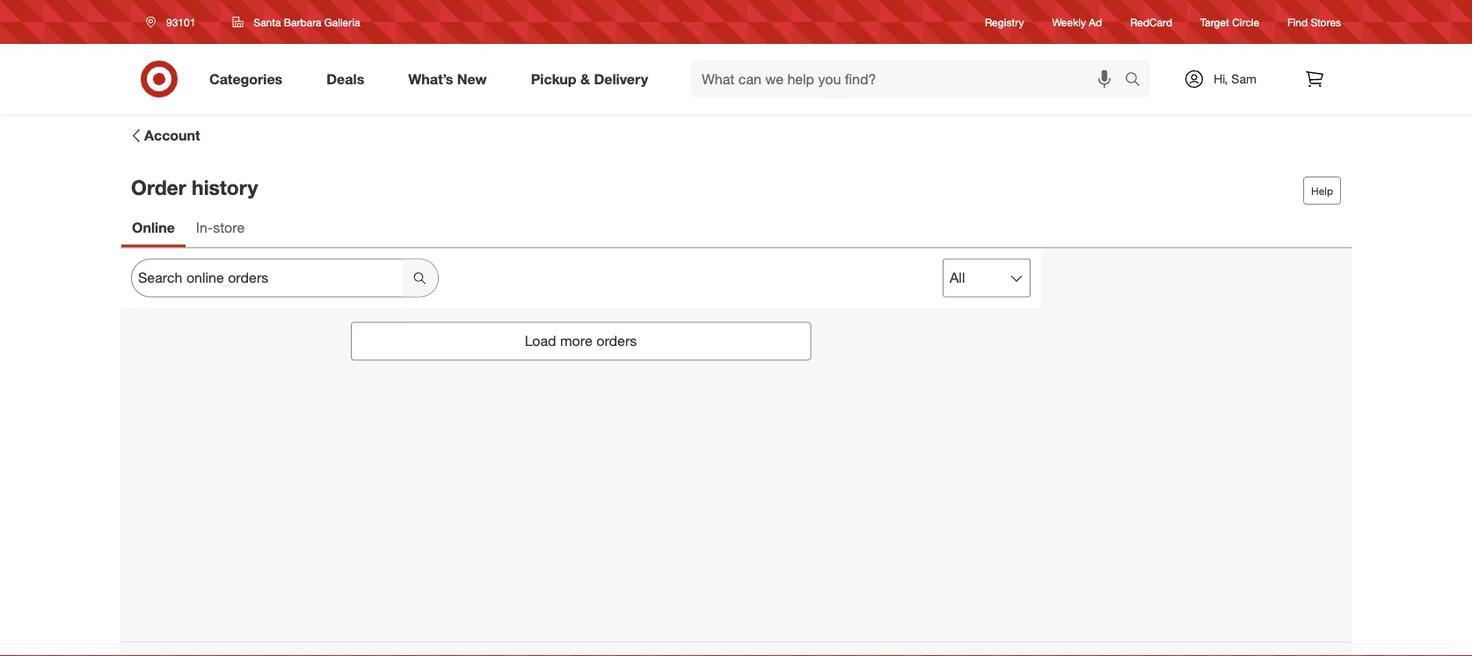 Task type: vqa. For each thing, say whether or not it's contained in the screenshot.
ad
yes



Task type: locate. For each thing, give the bounding box(es) containing it.
deals link
[[311, 60, 386, 98]]

orders
[[596, 333, 637, 350]]

target
[[1200, 15, 1229, 29]]

find stores link
[[1288, 14, 1341, 30]]

more
[[560, 333, 593, 350]]

None text field
[[131, 259, 439, 298]]

93101 button
[[135, 6, 214, 38]]

account link
[[128, 125, 201, 147]]

target circle link
[[1200, 14, 1259, 30]]

target circle
[[1200, 15, 1259, 29]]

load more orders
[[525, 333, 637, 350]]

registry link
[[985, 14, 1024, 30]]

weekly ad
[[1052, 15, 1102, 29]]

93101
[[166, 15, 196, 29]]

santa
[[254, 15, 281, 29]]

history
[[192, 175, 258, 199]]

load
[[525, 333, 556, 350]]

sam
[[1231, 71, 1256, 87]]

santa barbara galleria
[[254, 15, 360, 29]]

weekly ad link
[[1052, 14, 1102, 30]]

registry
[[985, 15, 1024, 29]]

stores
[[1311, 15, 1341, 29]]

&
[[580, 70, 590, 88]]

pickup & delivery link
[[516, 60, 670, 98]]

new
[[457, 70, 487, 88]]

hi, sam
[[1214, 71, 1256, 87]]

help button
[[1303, 177, 1341, 205]]

what's
[[408, 70, 453, 88]]

find stores
[[1288, 15, 1341, 29]]

barbara
[[284, 15, 321, 29]]

online
[[132, 219, 175, 236]]

weekly
[[1052, 15, 1086, 29]]

help
[[1311, 184, 1333, 198]]

search button
[[1117, 60, 1159, 102]]

find
[[1288, 15, 1308, 29]]

what's new link
[[393, 60, 509, 98]]



Task type: describe. For each thing, give the bounding box(es) containing it.
what's new
[[408, 70, 487, 88]]

categories link
[[194, 60, 304, 98]]

pickup
[[531, 70, 576, 88]]

in-
[[196, 219, 213, 236]]

hi,
[[1214, 71, 1228, 87]]

redcard
[[1130, 15, 1172, 29]]

ad
[[1089, 15, 1102, 29]]

account
[[144, 127, 200, 144]]

santa barbara galleria button
[[221, 6, 372, 38]]

online link
[[121, 211, 185, 248]]

in-store link
[[185, 211, 255, 248]]

load more orders button
[[351, 322, 811, 361]]

redcard link
[[1130, 14, 1172, 30]]

delivery
[[594, 70, 648, 88]]

deals
[[326, 70, 364, 88]]

categories
[[209, 70, 282, 88]]

galleria
[[324, 15, 360, 29]]

order
[[131, 175, 186, 199]]

search
[[1117, 72, 1159, 89]]

What can we help you find? suggestions appear below search field
[[691, 60, 1129, 98]]

order history
[[131, 175, 258, 199]]

pickup & delivery
[[531, 70, 648, 88]]

circle
[[1232, 15, 1259, 29]]

store
[[213, 219, 245, 236]]

in-store
[[196, 219, 245, 236]]



